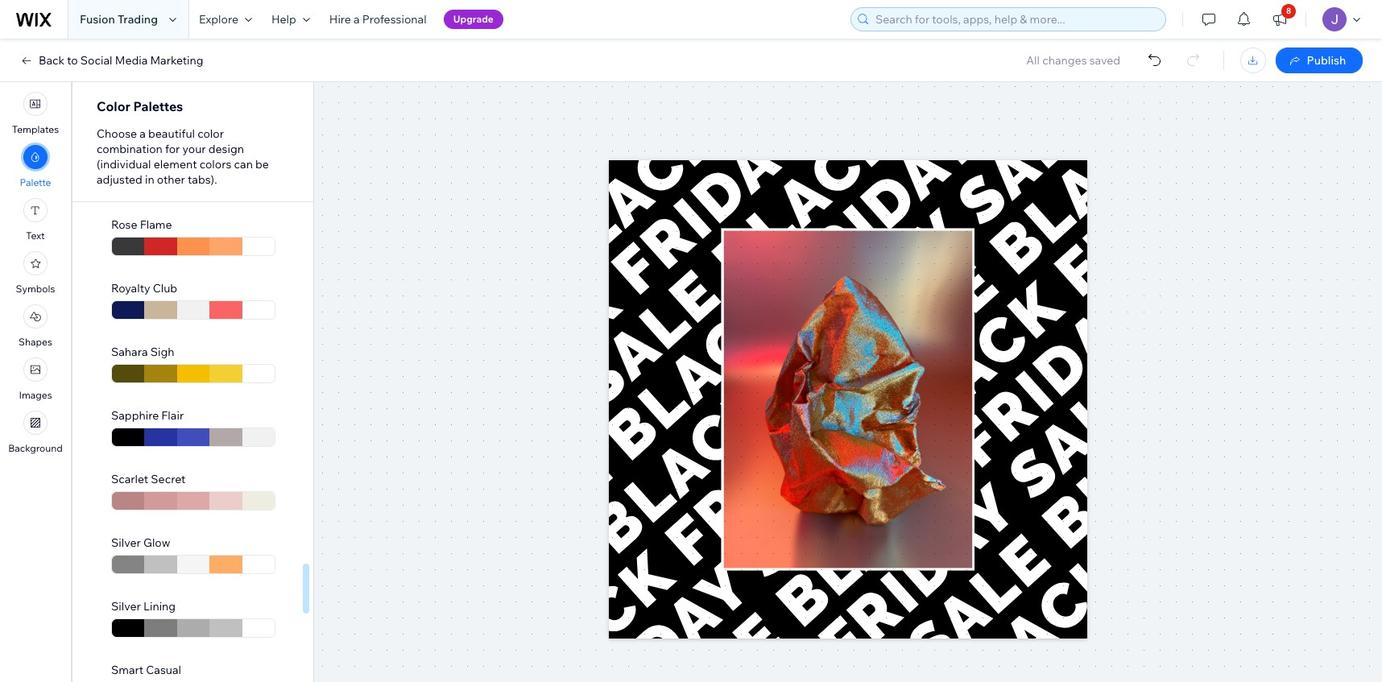 Task type: describe. For each thing, give the bounding box(es) containing it.
hire a professional
[[329, 12, 427, 27]]

changes
[[1042, 53, 1087, 68]]

text button
[[23, 198, 48, 242]]

palette
[[20, 176, 51, 188]]

hire
[[329, 12, 351, 27]]

choose
[[97, 126, 137, 141]]

(individual
[[97, 157, 151, 172]]

fusion trading
[[80, 12, 158, 27]]

a for beautiful
[[140, 126, 146, 141]]

8
[[1286, 6, 1291, 16]]

palettes
[[133, 98, 183, 114]]

beautiful
[[148, 126, 195, 141]]

silver for silver glow
[[111, 536, 141, 550]]

color
[[97, 98, 130, 114]]

silver lining
[[111, 599, 176, 614]]

colors
[[200, 157, 231, 172]]

in
[[145, 172, 154, 187]]

design
[[208, 142, 244, 156]]

smart
[[111, 663, 143, 677]]

shapes
[[19, 336, 52, 348]]

back to social media marketing button
[[19, 53, 203, 68]]

lining
[[143, 599, 176, 614]]

for
[[165, 142, 180, 156]]

color palettes
[[97, 98, 183, 114]]

casual
[[146, 663, 181, 677]]

can
[[234, 157, 253, 172]]

symbols button
[[16, 251, 55, 295]]

Search for tools, apps, help & more... field
[[871, 8, 1161, 31]]

glow
[[143, 536, 170, 550]]

sapphire
[[111, 408, 159, 423]]

back
[[39, 53, 65, 68]]

sigh
[[150, 345, 174, 359]]

royalty club
[[111, 281, 177, 296]]

palette button
[[20, 145, 51, 188]]

scarlet secret
[[111, 472, 185, 486]]

back to social media marketing
[[39, 53, 203, 68]]

8 button
[[1262, 0, 1298, 39]]

publish button
[[1276, 48, 1363, 73]]

other
[[157, 172, 185, 187]]

symbols
[[16, 283, 55, 295]]

all changes saved
[[1026, 53, 1120, 68]]

social
[[80, 53, 112, 68]]



Task type: locate. For each thing, give the bounding box(es) containing it.
sahara
[[111, 345, 148, 359]]

professional
[[362, 12, 427, 27]]

2 silver from the top
[[111, 599, 141, 614]]

marketing
[[150, 53, 203, 68]]

all
[[1026, 53, 1040, 68]]

help button
[[262, 0, 320, 39]]

images button
[[19, 358, 52, 401]]

media
[[115, 53, 148, 68]]

shapes button
[[19, 304, 52, 348]]

1 vertical spatial silver
[[111, 599, 141, 614]]

a up combination
[[140, 126, 146, 141]]

fusion
[[80, 12, 115, 27]]

0 vertical spatial silver
[[111, 536, 141, 550]]

a right 'hire'
[[354, 12, 360, 27]]

silver glow
[[111, 536, 170, 550]]

trading
[[118, 12, 158, 27]]

be
[[255, 157, 269, 172]]

element
[[154, 157, 197, 172]]

color
[[197, 126, 224, 141]]

rose
[[111, 217, 137, 232]]

menu containing templates
[[0, 87, 71, 459]]

silver
[[111, 536, 141, 550], [111, 599, 141, 614]]

0 vertical spatial a
[[354, 12, 360, 27]]

rose flame
[[111, 217, 172, 232]]

explore
[[199, 12, 238, 27]]

1 vertical spatial a
[[140, 126, 146, 141]]

a for professional
[[354, 12, 360, 27]]

scarlet
[[111, 472, 148, 486]]

sapphire flair
[[111, 408, 184, 423]]

text
[[26, 230, 45, 242]]

flame
[[140, 217, 172, 232]]

background button
[[8, 411, 63, 454]]

1 horizontal spatial a
[[354, 12, 360, 27]]

royalty
[[111, 281, 150, 296]]

flair
[[161, 408, 184, 423]]

sahara sigh
[[111, 345, 174, 359]]

silver left lining
[[111, 599, 141, 614]]

a inside "hire a professional" link
[[354, 12, 360, 27]]

menu
[[0, 87, 71, 459]]

a inside choose a beautiful color combination for your design (individual element colors can be adjusted in other tabs).
[[140, 126, 146, 141]]

background
[[8, 442, 63, 454]]

images
[[19, 389, 52, 401]]

club
[[153, 281, 177, 296]]

upgrade
[[453, 13, 494, 25]]

choose a beautiful color combination for your design (individual element colors can be adjusted in other tabs).
[[97, 126, 269, 187]]

smart casual
[[111, 663, 181, 677]]

to
[[67, 53, 78, 68]]

1 silver from the top
[[111, 536, 141, 550]]

silver for silver lining
[[111, 599, 141, 614]]

secret
[[151, 472, 185, 486]]

help
[[271, 12, 296, 27]]

tabs).
[[188, 172, 217, 187]]

adjusted
[[97, 172, 142, 187]]

silver left glow
[[111, 536, 141, 550]]

templates button
[[12, 92, 59, 135]]

a
[[354, 12, 360, 27], [140, 126, 146, 141]]

combination
[[97, 142, 163, 156]]

hire a professional link
[[320, 0, 436, 39]]

0 horizontal spatial a
[[140, 126, 146, 141]]

upgrade button
[[443, 10, 503, 29]]

your
[[182, 142, 206, 156]]

publish
[[1307, 53, 1346, 68]]

saved
[[1089, 53, 1120, 68]]

templates
[[12, 123, 59, 135]]



Task type: vqa. For each thing, say whether or not it's contained in the screenshot.
for
yes



